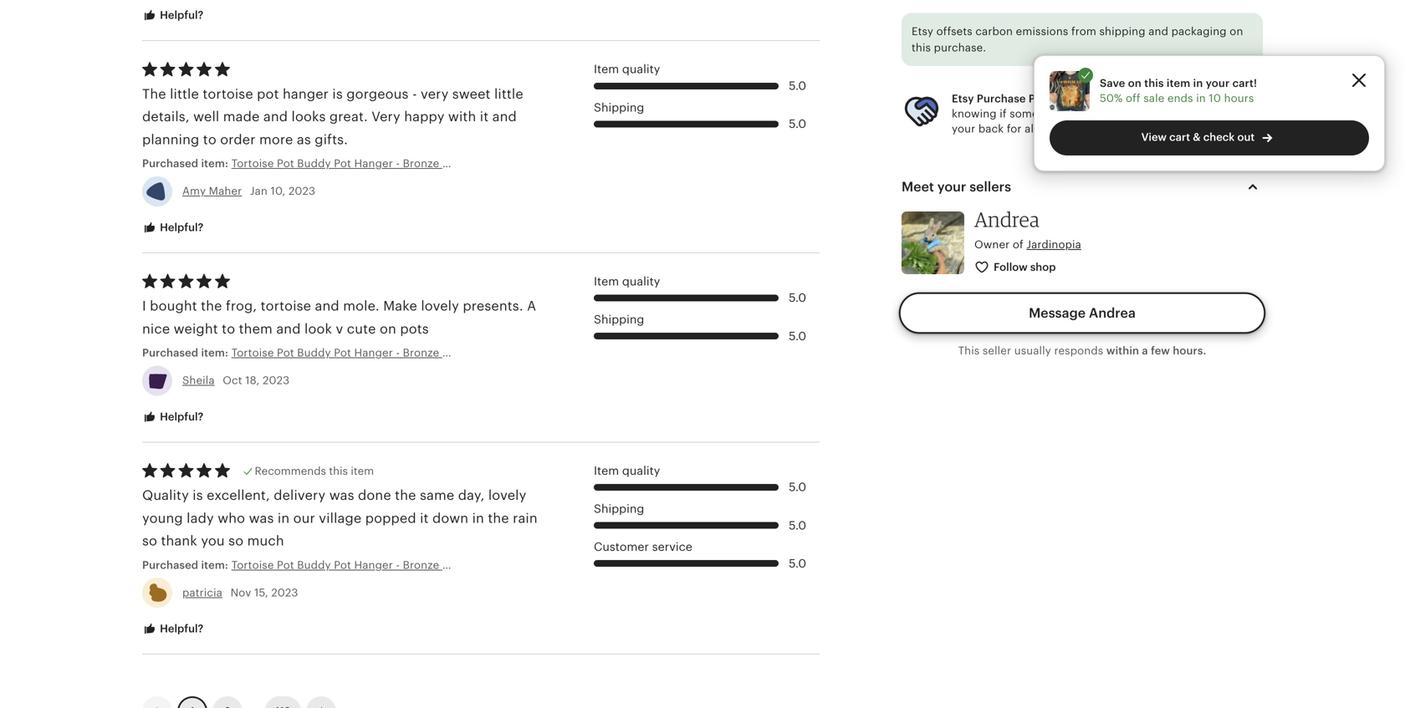 Task type: describe. For each thing, give the bounding box(es) containing it.
seller
[[983, 345, 1012, 357]]

excellent,
[[207, 488, 270, 504]]

follow shop button
[[962, 252, 1071, 283]]

this inside 'save on this item in your cart! 50% off sale ends in 10 hours'
[[1145, 77, 1164, 89]]

2 little from the left
[[495, 87, 524, 102]]

purchased for the little tortoise pot hanger is gorgeous - very sweet little details, well made and looks great. very happy with it and planning to order more as gifts.
[[142, 157, 198, 170]]

purchases
[[1082, 123, 1137, 135]]

nov
[[231, 587, 251, 599]]

if
[[1000, 107, 1007, 120]]

from
[[1072, 25, 1097, 38]]

same
[[420, 488, 455, 504]]

and right happy
[[493, 109, 517, 124]]

item quality for quality is excellent, delivery was done the same day, lovely young lady who was in our village popped it down in the rain so thank you so much
[[594, 464, 660, 478]]

0 horizontal spatial was
[[249, 511, 274, 526]]

view
[[1142, 131, 1167, 144]]

item for i bought the frog, tortoise and mole. make lovely presents. a nice weight to them and look v cute on pots
[[594, 275, 619, 288]]

customer service
[[594, 541, 693, 554]]

planning
[[142, 132, 199, 147]]

purchase.
[[934, 42, 987, 54]]

of
[[1013, 238, 1024, 251]]

it inside the little tortoise pot hanger is gorgeous - very sweet little details, well made and looks great. very happy with it and planning to order more as gifts.
[[480, 109, 489, 124]]

purchase
[[977, 92, 1026, 105]]

6 5.0 from the top
[[789, 519, 807, 532]]

1 helpful? from the top
[[157, 9, 204, 21]]

bought
[[150, 299, 197, 314]]

eligible
[[1040, 123, 1079, 135]]

something
[[1010, 107, 1067, 120]]

shipping
[[1100, 25, 1146, 38]]

the
[[142, 87, 166, 102]]

&
[[1193, 131, 1201, 144]]

-
[[412, 87, 417, 102]]

item for quality is excellent, delivery was done the same day, lovely young lady who was in our village popped it down in the rain so thank you so much
[[594, 464, 619, 478]]

an
[[1161, 107, 1174, 120]]

4 5.0 from the top
[[789, 330, 807, 343]]

the little tortoise pot hanger is gorgeous - very sweet little details, well made and looks great. very happy with it and planning to order more as gifts.
[[142, 87, 524, 147]]

2 5.0 from the top
[[789, 117, 807, 131]]

pot
[[257, 87, 279, 102]]

gifts.
[[315, 132, 348, 147]]

sellers
[[970, 179, 1012, 194]]

shipping for i bought the frog, tortoise and mole. make lovely presents. a nice weight to them and look v cute on pots
[[594, 313, 645, 326]]

quality is excellent, delivery was done the same day, lovely young lady who was in our village popped it down in the rain so thank you so much
[[142, 488, 538, 549]]

purchased for quality is excellent, delivery was done the same day, lovely young lady who was in our village popped it down in the rain so thank you so much
[[142, 559, 198, 572]]

order,
[[1177, 107, 1208, 120]]

50%
[[1100, 92, 1123, 105]]

quality for the little tortoise pot hanger is gorgeous - very sweet little details, well made and looks great. very happy with it and planning to order more as gifts.
[[623, 62, 660, 76]]

your inside dropdown button
[[938, 179, 967, 194]]

etsy for etsy offsets carbon emissions from shipping and packaging on this purchase.
[[912, 25, 934, 38]]

jardinopia
[[1027, 238, 1082, 251]]

etsy inside shop confidently on etsy knowing if something goes wrong with an order, we've got your back for all eligible purchases —
[[1202, 92, 1224, 105]]

5 5.0 from the top
[[789, 481, 807, 494]]

shop confidently on etsy knowing if something goes wrong with an order, we've got your back for all eligible purchases —
[[952, 92, 1262, 135]]

confidently
[[1122, 92, 1182, 105]]

on inside 'save on this item in your cart! 50% off sale ends in 10 hours'
[[1129, 77, 1142, 89]]

helpful? button for is
[[130, 614, 216, 645]]

andrea owner of jardinopia
[[975, 207, 1082, 251]]

3 5.0 from the top
[[789, 291, 807, 305]]

looks
[[292, 109, 326, 124]]

cart
[[1170, 131, 1191, 144]]

details,
[[142, 109, 190, 124]]

look
[[305, 322, 332, 337]]

carbon
[[976, 25, 1013, 38]]

on inside i bought the frog, tortoise and mole. make lovely presents. a nice weight to them and look v cute on pots
[[380, 322, 397, 337]]

goes
[[1070, 107, 1095, 120]]

lady
[[187, 511, 214, 526]]

patricia link
[[182, 587, 223, 599]]

in up order,
[[1194, 77, 1204, 89]]

oct
[[223, 375, 242, 387]]

few
[[1151, 345, 1171, 357]]

item for the little tortoise pot hanger is gorgeous - very sweet little details, well made and looks great. very happy with it and planning to order more as gifts.
[[594, 62, 619, 76]]

it inside "quality is excellent, delivery was done the same day, lovely young lady who was in our village popped it down in the rain so thank you so much"
[[420, 511, 429, 526]]

purchased item: for details,
[[142, 157, 232, 170]]

tortoise inside the little tortoise pot hanger is gorgeous - very sweet little details, well made and looks great. very happy with it and planning to order more as gifts.
[[203, 87, 253, 102]]

amy maher link
[[182, 185, 242, 198]]

on inside shop confidently on etsy knowing if something goes wrong with an order, we've got your back for all eligible purchases —
[[1185, 92, 1199, 105]]

message andrea button
[[902, 293, 1264, 334]]

helpful? for bought
[[157, 411, 204, 423]]

patricia nov 15, 2023
[[182, 587, 298, 599]]

cute
[[347, 322, 376, 337]]

all
[[1025, 123, 1037, 135]]

your inside 'save on this item in your cart! 50% off sale ends in 10 hours'
[[1206, 77, 1230, 89]]

to inside the little tortoise pot hanger is gorgeous - very sweet little details, well made and looks great. very happy with it and planning to order more as gifts.
[[203, 132, 217, 147]]

this seller usually responds within a few hours.
[[959, 345, 1207, 357]]

1 5.0 from the top
[[789, 79, 807, 92]]

much
[[247, 534, 284, 549]]

quality for i bought the frog, tortoise and mole. make lovely presents. a nice weight to them and look v cute on pots
[[623, 275, 660, 288]]

andrea image
[[902, 212, 965, 274]]

in down the day,
[[472, 511, 484, 526]]

down
[[433, 511, 469, 526]]

sheila oct 18, 2023
[[182, 375, 290, 387]]

amy
[[182, 185, 206, 198]]

them
[[239, 322, 273, 337]]

1 so from the left
[[142, 534, 157, 549]]

cart!
[[1233, 77, 1258, 89]]

wrong
[[1098, 107, 1132, 120]]

sweet
[[453, 87, 491, 102]]

item: for weight
[[201, 347, 228, 359]]

done
[[358, 488, 391, 504]]

very
[[421, 87, 449, 102]]

message andrea
[[1029, 306, 1136, 321]]

quality
[[142, 488, 189, 504]]

shop
[[1091, 92, 1119, 105]]

etsy purchase protection:
[[952, 92, 1088, 105]]

etsy for etsy purchase protection:
[[952, 92, 975, 105]]

save on this item in your cart! 50% off sale ends in 10 hours
[[1100, 77, 1258, 105]]

this inside etsy offsets carbon emissions from shipping and packaging on this purchase.
[[912, 42, 931, 54]]

owner
[[975, 238, 1010, 251]]

got
[[1244, 107, 1262, 120]]

1 horizontal spatial the
[[395, 488, 416, 504]]

offsets
[[937, 25, 973, 38]]

gorgeous
[[347, 87, 409, 102]]

in left the 'our'
[[278, 511, 290, 526]]

responds
[[1055, 345, 1104, 357]]

shipping for quality is excellent, delivery was done the same day, lovely young lady who was in our village popped it down in the rain so thank you so much
[[594, 502, 645, 516]]

recommends this item
[[255, 465, 374, 478]]

—
[[1140, 123, 1150, 135]]

protection:
[[1029, 92, 1088, 105]]

10,
[[271, 185, 286, 198]]

andrea inside the 'andrea owner of jardinopia'
[[975, 207, 1040, 232]]

1 little from the left
[[170, 87, 199, 102]]

tortoise inside i bought the frog, tortoise and mole. make lovely presents. a nice weight to them and look v cute on pots
[[261, 299, 311, 314]]



Task type: vqa. For each thing, say whether or not it's contained in the screenshot.
bottommost lovely
yes



Task type: locate. For each thing, give the bounding box(es) containing it.
order
[[220, 132, 256, 147]]

on up order,
[[1185, 92, 1199, 105]]

3 helpful? from the top
[[157, 411, 204, 423]]

purchased down thank
[[142, 559, 198, 572]]

0 horizontal spatial the
[[201, 299, 222, 314]]

and
[[1149, 25, 1169, 38], [263, 109, 288, 124], [493, 109, 517, 124], [315, 299, 340, 314], [276, 322, 301, 337]]

on up off
[[1129, 77, 1142, 89]]

0 vertical spatial purchased item:
[[142, 157, 232, 170]]

3 item quality from the top
[[594, 464, 660, 478]]

0 vertical spatial quality
[[623, 62, 660, 76]]

great.
[[330, 109, 368, 124]]

helpful? button for little
[[130, 212, 216, 243]]

etsy left offsets
[[912, 25, 934, 38]]

1 quality from the top
[[623, 62, 660, 76]]

1 vertical spatial quality
[[623, 275, 660, 288]]

0 horizontal spatial tortoise
[[203, 87, 253, 102]]

purchased
[[142, 157, 198, 170], [142, 347, 198, 359], [142, 559, 198, 572]]

1 vertical spatial purchased
[[142, 347, 198, 359]]

andrea inside button
[[1090, 306, 1136, 321]]

recommends
[[255, 465, 326, 478]]

1 horizontal spatial was
[[329, 488, 354, 504]]

0 horizontal spatial is
[[193, 488, 203, 504]]

3 quality from the top
[[623, 464, 660, 478]]

mole.
[[343, 299, 380, 314]]

on down make
[[380, 322, 397, 337]]

off
[[1126, 92, 1141, 105]]

0 vertical spatial purchased
[[142, 157, 198, 170]]

1 vertical spatial this
[[1145, 77, 1164, 89]]

made
[[223, 109, 260, 124]]

1 purchased item: from the top
[[142, 157, 232, 170]]

1 horizontal spatial little
[[495, 87, 524, 102]]

sheila
[[182, 375, 215, 387]]

0 vertical spatial this
[[912, 42, 931, 54]]

2 vertical spatial purchased
[[142, 559, 198, 572]]

1 vertical spatial 2023
[[263, 375, 290, 387]]

helpful?
[[157, 9, 204, 21], [157, 221, 204, 234], [157, 411, 204, 423], [157, 623, 204, 636]]

andrea up within
[[1090, 306, 1136, 321]]

5.0
[[789, 79, 807, 92], [789, 117, 807, 131], [789, 291, 807, 305], [789, 330, 807, 343], [789, 481, 807, 494], [789, 519, 807, 532], [789, 557, 807, 571]]

helpful? up the
[[157, 9, 204, 21]]

item: for who
[[201, 559, 228, 572]]

jardinopia link
[[1027, 238, 1082, 251]]

this up "quality is excellent, delivery was done the same day, lovely young lady who was in our village popped it down in the rain so thank you so much" at the left bottom of page
[[329, 465, 348, 478]]

helpful? button for bought
[[130, 402, 216, 433]]

1 vertical spatial purchased item:
[[142, 347, 232, 359]]

0 vertical spatial is
[[333, 87, 343, 102]]

0 horizontal spatial it
[[420, 511, 429, 526]]

2 horizontal spatial etsy
[[1202, 92, 1224, 105]]

was up village
[[329, 488, 354, 504]]

knowing
[[952, 107, 997, 120]]

a
[[1143, 345, 1149, 357]]

1 purchased from the top
[[142, 157, 198, 170]]

1 horizontal spatial this
[[912, 42, 931, 54]]

with inside shop confidently on etsy knowing if something goes wrong with an order, we've got your back for all eligible purchases —
[[1135, 107, 1158, 120]]

1 item from the top
[[594, 62, 619, 76]]

is inside the little tortoise pot hanger is gorgeous - very sweet little details, well made and looks great. very happy with it and planning to order more as gifts.
[[333, 87, 343, 102]]

tortoise up the made on the top of the page
[[203, 87, 253, 102]]

2 vertical spatial shipping
[[594, 502, 645, 516]]

item: up amy maher link at top left
[[201, 157, 228, 170]]

15,
[[254, 587, 268, 599]]

usually
[[1015, 345, 1052, 357]]

sheila link
[[182, 375, 215, 387]]

2 purchased item: from the top
[[142, 347, 232, 359]]

i bought the frog, tortoise and mole. make lovely presents. a nice weight to them and look v cute on pots
[[142, 299, 537, 337]]

the up weight
[[201, 299, 222, 314]]

so
[[142, 534, 157, 549], [229, 534, 244, 549]]

lovely up pots
[[421, 299, 459, 314]]

3 item from the top
[[594, 464, 619, 478]]

more
[[259, 132, 293, 147]]

1 vertical spatial lovely
[[489, 488, 527, 504]]

and inside etsy offsets carbon emissions from shipping and packaging on this purchase.
[[1149, 25, 1169, 38]]

1 vertical spatial item:
[[201, 347, 228, 359]]

1 shipping from the top
[[594, 101, 645, 114]]

0 horizontal spatial etsy
[[912, 25, 934, 38]]

emissions
[[1016, 25, 1069, 38]]

7 5.0 from the top
[[789, 557, 807, 571]]

helpful? button down patricia on the left of the page
[[130, 614, 216, 645]]

1 item: from the top
[[201, 157, 228, 170]]

day,
[[458, 488, 485, 504]]

purchased for i bought the frog, tortoise and mole. make lovely presents. a nice weight to them and look v cute on pots
[[142, 347, 198, 359]]

3 purchased from the top
[[142, 559, 198, 572]]

0 vertical spatial the
[[201, 299, 222, 314]]

hanger
[[283, 87, 329, 102]]

0 vertical spatial andrea
[[975, 207, 1040, 232]]

tortoise up them
[[261, 299, 311, 314]]

2 horizontal spatial this
[[1145, 77, 1164, 89]]

etsy up we've
[[1202, 92, 1224, 105]]

2 vertical spatial item quality
[[594, 464, 660, 478]]

1 horizontal spatial it
[[480, 109, 489, 124]]

2 item from the top
[[594, 275, 619, 288]]

item up the ends
[[1167, 77, 1191, 89]]

2023 right 15,
[[271, 587, 298, 599]]

1 vertical spatial item quality
[[594, 275, 660, 288]]

2 vertical spatial quality
[[623, 464, 660, 478]]

andrea up of
[[975, 207, 1040, 232]]

2 vertical spatial your
[[938, 179, 967, 194]]

to down the well
[[203, 132, 217, 147]]

is up great.
[[333, 87, 343, 102]]

1 vertical spatial it
[[420, 511, 429, 526]]

3 shipping from the top
[[594, 502, 645, 516]]

0 vertical spatial item
[[594, 62, 619, 76]]

2 helpful? button from the top
[[130, 212, 216, 243]]

hours.
[[1173, 345, 1207, 357]]

1 horizontal spatial so
[[229, 534, 244, 549]]

happy
[[404, 109, 445, 124]]

your right meet
[[938, 179, 967, 194]]

2 shipping from the top
[[594, 313, 645, 326]]

i
[[142, 299, 146, 314]]

1 helpful? button from the top
[[130, 0, 216, 31]]

ends
[[1168, 92, 1194, 105]]

2 vertical spatial this
[[329, 465, 348, 478]]

0 horizontal spatial item
[[351, 465, 374, 478]]

so down young
[[142, 534, 157, 549]]

item
[[594, 62, 619, 76], [594, 275, 619, 288], [594, 464, 619, 478]]

2 vertical spatial item:
[[201, 559, 228, 572]]

0 vertical spatial was
[[329, 488, 354, 504]]

sale
[[1144, 92, 1165, 105]]

1 horizontal spatial with
[[1135, 107, 1158, 120]]

2 helpful? from the top
[[157, 221, 204, 234]]

2023
[[289, 185, 316, 198], [263, 375, 290, 387], [271, 587, 298, 599]]

the left rain
[[488, 511, 509, 526]]

0 vertical spatial shipping
[[594, 101, 645, 114]]

0 vertical spatial to
[[203, 132, 217, 147]]

back
[[979, 123, 1004, 135]]

in
[[1194, 77, 1204, 89], [1197, 92, 1207, 105], [278, 511, 290, 526], [472, 511, 484, 526]]

item quality for the little tortoise pot hanger is gorgeous - very sweet little details, well made and looks great. very happy with it and planning to order more as gifts.
[[594, 62, 660, 76]]

item: down you
[[201, 559, 228, 572]]

item:
[[201, 157, 228, 170], [201, 347, 228, 359], [201, 559, 228, 572]]

the inside i bought the frog, tortoise and mole. make lovely presents. a nice weight to them and look v cute on pots
[[201, 299, 222, 314]]

etsy up knowing at the top right of the page
[[952, 92, 975, 105]]

0 horizontal spatial so
[[142, 534, 157, 549]]

to down frog,
[[222, 322, 235, 337]]

shipping for the little tortoise pot hanger is gorgeous - very sweet little details, well made and looks great. very happy with it and planning to order more as gifts.
[[594, 101, 645, 114]]

1 horizontal spatial item
[[1167, 77, 1191, 89]]

patricia
[[182, 587, 223, 599]]

andrea
[[975, 207, 1040, 232], [1090, 306, 1136, 321]]

message
[[1029, 306, 1086, 321]]

0 horizontal spatial andrea
[[975, 207, 1040, 232]]

customer
[[594, 541, 649, 554]]

your inside shop confidently on etsy knowing if something goes wrong with an order, we've got your back for all eligible purchases —
[[952, 123, 976, 135]]

0 horizontal spatial this
[[329, 465, 348, 478]]

your down knowing at the top right of the page
[[952, 123, 976, 135]]

our
[[293, 511, 315, 526]]

it down same
[[420, 511, 429, 526]]

4 helpful? button from the top
[[130, 614, 216, 645]]

helpful? button down sheila link
[[130, 402, 216, 433]]

make
[[383, 299, 418, 314]]

meet
[[902, 179, 935, 194]]

1 vertical spatial shipping
[[594, 313, 645, 326]]

item quality for i bought the frog, tortoise and mole. make lovely presents. a nice weight to them and look v cute on pots
[[594, 275, 660, 288]]

1 horizontal spatial andrea
[[1090, 306, 1136, 321]]

2 item: from the top
[[201, 347, 228, 359]]

v
[[336, 322, 343, 337]]

little
[[170, 87, 199, 102], [495, 87, 524, 102]]

so right you
[[229, 534, 244, 549]]

this left the "purchase."
[[912, 42, 931, 54]]

2 vertical spatial item
[[594, 464, 619, 478]]

well
[[193, 109, 220, 124]]

it
[[480, 109, 489, 124], [420, 511, 429, 526]]

2 horizontal spatial the
[[488, 511, 509, 526]]

1 vertical spatial tortoise
[[261, 299, 311, 314]]

3 helpful? button from the top
[[130, 402, 216, 433]]

etsy offsets carbon emissions from shipping and packaging on this purchase.
[[912, 25, 1244, 54]]

etsy inside etsy offsets carbon emissions from shipping and packaging on this purchase.
[[912, 25, 934, 38]]

2023 right 10,
[[289, 185, 316, 198]]

2 quality from the top
[[623, 275, 660, 288]]

0 horizontal spatial little
[[170, 87, 199, 102]]

0 vertical spatial item:
[[201, 157, 228, 170]]

purchased item: down thank
[[142, 559, 232, 572]]

helpful? down "sheila"
[[157, 411, 204, 423]]

0 vertical spatial tortoise
[[203, 87, 253, 102]]

1 vertical spatial your
[[952, 123, 976, 135]]

is inside "quality is excellent, delivery was done the same day, lovely young lady who was in our village popped it down in the rain so thank you so much"
[[193, 488, 203, 504]]

1 vertical spatial item
[[351, 465, 374, 478]]

is up lady
[[193, 488, 203, 504]]

0 vertical spatial 2023
[[289, 185, 316, 198]]

with down sweet
[[448, 109, 476, 124]]

lovely
[[421, 299, 459, 314], [489, 488, 527, 504]]

item: for well
[[201, 157, 228, 170]]

who
[[218, 511, 245, 526]]

packaging
[[1172, 25, 1227, 38]]

1 horizontal spatial etsy
[[952, 92, 975, 105]]

1 horizontal spatial to
[[222, 322, 235, 337]]

1 vertical spatial the
[[395, 488, 416, 504]]

0 vertical spatial item quality
[[594, 62, 660, 76]]

helpful? for is
[[157, 623, 204, 636]]

0 vertical spatial it
[[480, 109, 489, 124]]

view cart & check out
[[1142, 131, 1255, 144]]

follow
[[994, 261, 1028, 274]]

little up the 'details,'
[[170, 87, 199, 102]]

2023 for delivery
[[271, 587, 298, 599]]

helpful? down patricia on the left of the page
[[157, 623, 204, 636]]

2023 for frog,
[[263, 375, 290, 387]]

1 vertical spatial andrea
[[1090, 306, 1136, 321]]

and up "look"
[[315, 299, 340, 314]]

1 vertical spatial item
[[594, 275, 619, 288]]

helpful? button up the
[[130, 0, 216, 31]]

thank
[[161, 534, 197, 549]]

presents.
[[463, 299, 524, 314]]

purchased item: up amy
[[142, 157, 232, 170]]

0 vertical spatial item
[[1167, 77, 1191, 89]]

with inside the little tortoise pot hanger is gorgeous - very sweet little details, well made and looks great. very happy with it and planning to order more as gifts.
[[448, 109, 476, 124]]

1 horizontal spatial tortoise
[[261, 299, 311, 314]]

follow shop
[[994, 261, 1056, 274]]

tortoise
[[203, 87, 253, 102], [261, 299, 311, 314]]

purchased item: for nice
[[142, 347, 232, 359]]

out
[[1238, 131, 1255, 144]]

2 so from the left
[[229, 534, 244, 549]]

quality for quality is excellent, delivery was done the same day, lovely young lady who was in our village popped it down in the rain so thank you so much
[[623, 464, 660, 478]]

2 vertical spatial purchased item:
[[142, 559, 232, 572]]

2023 right 18,
[[263, 375, 290, 387]]

maher
[[209, 185, 242, 198]]

10
[[1210, 92, 1222, 105]]

purchased item: for lady
[[142, 559, 232, 572]]

item
[[1167, 77, 1191, 89], [351, 465, 374, 478]]

2 item quality from the top
[[594, 275, 660, 288]]

3 purchased item: from the top
[[142, 559, 232, 572]]

rain
[[513, 511, 538, 526]]

helpful? down amy
[[157, 221, 204, 234]]

the up popped
[[395, 488, 416, 504]]

and up "more"
[[263, 109, 288, 124]]

lovely up rain
[[489, 488, 527, 504]]

within
[[1107, 345, 1140, 357]]

your up 10
[[1206, 77, 1230, 89]]

item: down weight
[[201, 347, 228, 359]]

item up done
[[351, 465, 374, 478]]

0 vertical spatial your
[[1206, 77, 1230, 89]]

1 item quality from the top
[[594, 62, 660, 76]]

purchased item: down weight
[[142, 347, 232, 359]]

4 helpful? from the top
[[157, 623, 204, 636]]

purchased down nice
[[142, 347, 198, 359]]

delivery
[[274, 488, 326, 504]]

was up much
[[249, 511, 274, 526]]

1 horizontal spatial is
[[333, 87, 343, 102]]

very
[[372, 109, 401, 124]]

1 vertical spatial was
[[249, 511, 274, 526]]

0 horizontal spatial lovely
[[421, 299, 459, 314]]

on right packaging
[[1230, 25, 1244, 38]]

1 vertical spatial to
[[222, 322, 235, 337]]

pots
[[400, 322, 429, 337]]

and right shipping
[[1149, 25, 1169, 38]]

with up —
[[1135, 107, 1158, 120]]

helpful? for little
[[157, 221, 204, 234]]

item inside 'save on this item in your cart! 50% off sale ends in 10 hours'
[[1167, 77, 1191, 89]]

jan
[[250, 185, 268, 198]]

2 vertical spatial 2023
[[271, 587, 298, 599]]

lovely inside i bought the frog, tortoise and mole. make lovely presents. a nice weight to them and look v cute on pots
[[421, 299, 459, 314]]

to inside i bought the frog, tortoise and mole. make lovely presents. a nice weight to them and look v cute on pots
[[222, 322, 235, 337]]

nice
[[142, 322, 170, 337]]

shop
[[1031, 261, 1056, 274]]

service
[[652, 541, 693, 554]]

was
[[329, 488, 354, 504], [249, 511, 274, 526]]

0 horizontal spatial with
[[448, 109, 476, 124]]

purchased down planning
[[142, 157, 198, 170]]

a
[[527, 299, 537, 314]]

young
[[142, 511, 183, 526]]

1 horizontal spatial lovely
[[489, 488, 527, 504]]

and left "look"
[[276, 322, 301, 337]]

little right sweet
[[495, 87, 524, 102]]

helpful? button down amy
[[130, 212, 216, 243]]

for
[[1007, 123, 1022, 135]]

0 horizontal spatial to
[[203, 132, 217, 147]]

2 purchased from the top
[[142, 347, 198, 359]]

1 vertical spatial is
[[193, 488, 203, 504]]

lovely inside "quality is excellent, delivery was done the same day, lovely young lady who was in our village popped it down in the rain so thank you so much"
[[489, 488, 527, 504]]

0 vertical spatial lovely
[[421, 299, 459, 314]]

it down sweet
[[480, 109, 489, 124]]

in left 10
[[1197, 92, 1207, 105]]

3 item: from the top
[[201, 559, 228, 572]]

2 vertical spatial the
[[488, 511, 509, 526]]

on inside etsy offsets carbon emissions from shipping and packaging on this purchase.
[[1230, 25, 1244, 38]]

this up sale
[[1145, 77, 1164, 89]]



